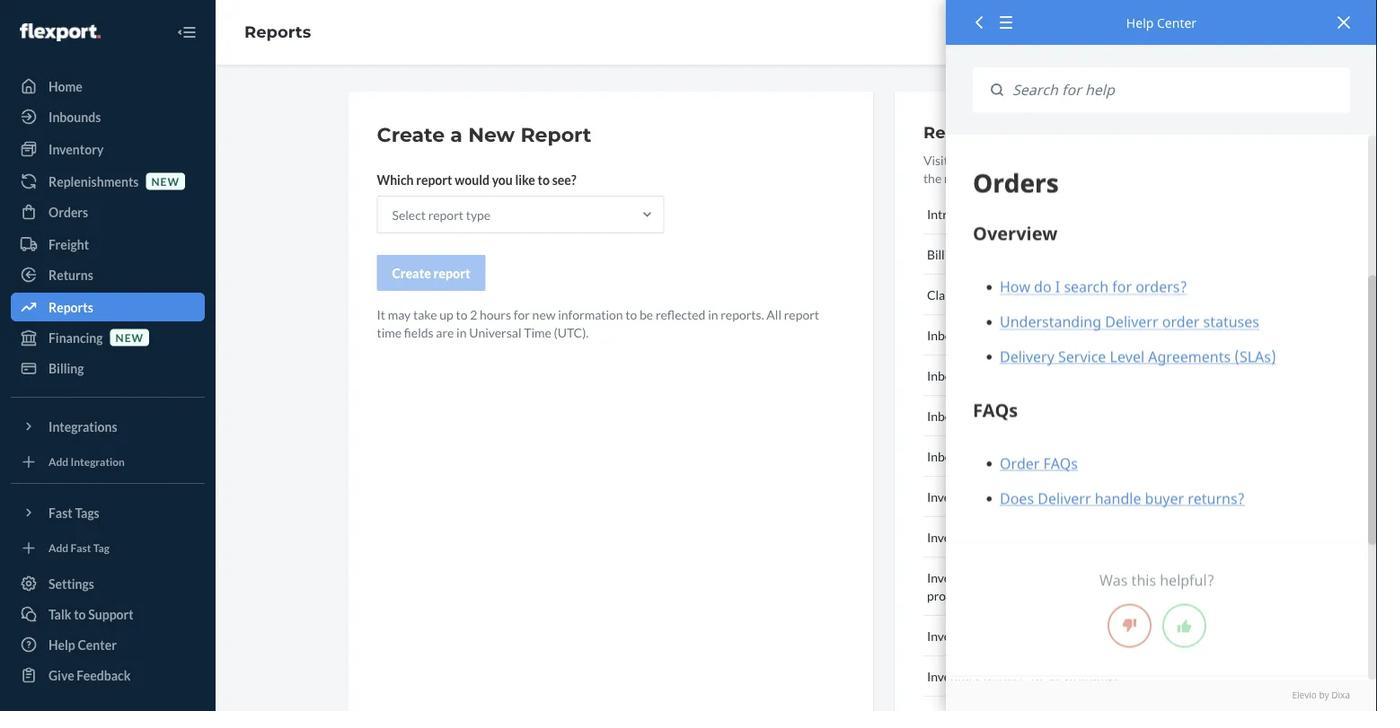 Task type: describe. For each thing, give the bounding box(es) containing it.
inbounds for inbounds
[[49, 109, 101, 124]]

create for create report
[[392, 265, 431, 281]]

help inside help center link
[[49, 637, 75, 653]]

billing for billing - credits report
[[927, 247, 961, 262]]

plan
[[1037, 449, 1062, 464]]

billing - credits report
[[927, 247, 1052, 262]]

- for billing - credits report
[[964, 247, 968, 262]]

0 horizontal spatial in
[[456, 325, 467, 340]]

report for which report would you like to see?
[[416, 172, 452, 187]]

- for inventory - lot tracking and fefo (all products)
[[983, 530, 987, 545]]

inventory - levels today button
[[923, 477, 1216, 517]]

inventory inside 'button'
[[988, 327, 1041, 343]]

details.
[[1048, 170, 1087, 186]]

products)
[[1134, 530, 1186, 545]]

inventory for inventory
[[49, 141, 104, 157]]

elevio
[[1292, 690, 1317, 702]]

details
[[983, 669, 1022, 684]]

of
[[1204, 152, 1215, 168]]

would
[[455, 172, 490, 187]]

inventory - levels today
[[927, 489, 1059, 504]]

add fast tag
[[49, 542, 110, 555]]

inbounds - packages button
[[923, 396, 1216, 437]]

inventory - lot tracking and fefo (single product)
[[927, 570, 1150, 603]]

packages
[[988, 408, 1039, 424]]

to inside "button"
[[999, 206, 1011, 221]]

feedback
[[77, 668, 131, 683]]

inbounds - packages
[[927, 408, 1039, 424]]

column
[[1005, 170, 1045, 186]]

inventory link
[[11, 135, 205, 163]]

the
[[923, 170, 942, 186]]

visit
[[923, 152, 949, 168]]

add fast tag link
[[11, 535, 205, 562]]

and for inventory - lot tracking and fefo (single product)
[[1058, 570, 1078, 585]]

up
[[439, 307, 453, 322]]

select
[[392, 207, 426, 222]]

freight link
[[11, 230, 205, 259]]

help inside visit these help center articles to get a description of the report and column details.
[[984, 152, 1010, 168]]

inbounds - inventory reconciliation
[[927, 327, 1122, 343]]

inventory - lot tracking and fefo (all products)
[[927, 530, 1186, 545]]

which report would you like to see?
[[377, 172, 576, 187]]

inventory details - reserve storage button
[[923, 657, 1216, 697]]

claims - claims submitted button
[[923, 275, 1216, 315]]

billing - credits report button
[[923, 234, 1216, 275]]

billing for billing
[[49, 361, 84, 376]]

to inside button
[[74, 607, 86, 622]]

create for create a new report
[[377, 123, 445, 147]]

report inside visit these help center articles to get a description of the report and column details.
[[944, 170, 979, 186]]

report for billing - credits report
[[1014, 247, 1052, 262]]

inventory - lot tracking and fefo (single product) button
[[923, 558, 1216, 616]]

shipping
[[988, 449, 1035, 464]]

description
[[1139, 152, 1201, 168]]

orders
[[49, 204, 88, 220]]

elevio by dixa
[[1292, 690, 1350, 702]]

add for add integration
[[49, 455, 68, 468]]

integrations button
[[11, 412, 205, 441]]

select report type
[[392, 207, 491, 222]]

and inside visit these help center articles to get a description of the report and column details.
[[982, 170, 1002, 186]]

see?
[[552, 172, 576, 187]]

reconciliation for inbounds - inventory reconciliation
[[1044, 327, 1122, 343]]

home link
[[11, 72, 205, 101]]

reflected
[[656, 307, 706, 322]]

(single
[[1115, 570, 1150, 585]]

support
[[88, 607, 134, 622]]

term
[[1064, 628, 1092, 644]]

freight
[[49, 237, 89, 252]]

may
[[388, 307, 411, 322]]

flexport logo image
[[20, 23, 100, 41]]

new for financing
[[116, 331, 144, 344]]

reconciliation inside button
[[1064, 449, 1142, 464]]

units
[[990, 628, 1019, 644]]

returns
[[49, 267, 93, 283]]

elevio by dixa link
[[973, 690, 1350, 703]]

create report
[[392, 265, 470, 281]]

was this helpful?
[[1100, 570, 1214, 590]]

report for select report type
[[428, 207, 464, 222]]

home
[[49, 79, 82, 94]]

0 vertical spatial help center
[[1126, 14, 1197, 31]]

0 horizontal spatial a
[[450, 123, 463, 147]]

inventory for inventory - lot tracking and fefo (single product)
[[927, 570, 981, 585]]

- right details
[[1025, 669, 1029, 684]]

add integration link
[[11, 448, 205, 476]]

like
[[515, 172, 535, 187]]

inbounds for inbounds - inventory reconciliation
[[927, 327, 978, 343]]

be
[[640, 307, 653, 322]]

financing
[[49, 330, 103, 345]]

fefo for (all
[[1081, 530, 1112, 545]]

for
[[514, 307, 530, 322]]

close navigation image
[[176, 22, 198, 43]]

to inside visit these help center articles to get a description of the report and column details.
[[1096, 152, 1108, 168]]

create a new report
[[377, 123, 592, 147]]

dixa
[[1332, 690, 1350, 702]]

to right like
[[538, 172, 550, 187]]

inventory - units in long term storage
[[927, 628, 1137, 644]]

inventory - lot tracking and fefo (all products) button
[[923, 517, 1216, 558]]

inventory for inventory details - reserve storage
[[927, 669, 981, 684]]

inbounds - monthly reconciliation
[[927, 368, 1115, 383]]

give feedback
[[49, 668, 131, 683]]

to left the be
[[626, 307, 637, 322]]

get
[[1110, 152, 1128, 168]]

1 horizontal spatial report
[[923, 122, 981, 142]]

information
[[558, 307, 623, 322]]

billing link
[[11, 354, 205, 383]]

which
[[377, 172, 414, 187]]

time
[[377, 325, 402, 340]]

new for replenishments
[[151, 175, 180, 188]]

report inside it may take up to 2 hours for new information to be reflected in reports. all report time fields are in universal time (utc).
[[784, 307, 819, 322]]

take
[[413, 307, 437, 322]]

helpful?
[[1160, 570, 1214, 590]]

report for create report
[[434, 265, 470, 281]]

reporting
[[1013, 206, 1068, 221]]

type
[[466, 207, 491, 222]]

- for claims - claims submitted
[[967, 287, 971, 302]]

- for inventory - levels today
[[983, 489, 987, 504]]

articles
[[1053, 152, 1094, 168]]

replenishments
[[49, 174, 139, 189]]



Task type: locate. For each thing, give the bounding box(es) containing it.
inventory left details
[[927, 669, 981, 684]]

new inside it may take up to 2 hours for new information to be reflected in reports. all report time fields are in universal time (utc).
[[532, 307, 556, 322]]

- down 'claims - claims submitted'
[[981, 327, 985, 343]]

1 vertical spatial tracking
[[1010, 570, 1055, 585]]

inventory for inventory - units in long term storage
[[927, 628, 981, 644]]

tracking for (single
[[1010, 570, 1055, 585]]

2 vertical spatial help
[[49, 637, 75, 653]]

1 vertical spatial reports link
[[11, 293, 205, 322]]

center up column
[[1012, 152, 1051, 168]]

0 vertical spatial create
[[377, 123, 445, 147]]

0 vertical spatial tracking
[[1010, 530, 1055, 545]]

inbounds - shipping plan reconciliation button
[[923, 437, 1216, 477]]

billing down introduction
[[927, 247, 961, 262]]

reconciliation inside 'button'
[[1044, 327, 1122, 343]]

storage right reserve at the right of page
[[1078, 669, 1121, 684]]

add left integration
[[49, 455, 68, 468]]

inbounds link
[[11, 102, 205, 131]]

- down billing - credits report
[[967, 287, 971, 302]]

tracking down today on the bottom right of page
[[1010, 530, 1055, 545]]

1 vertical spatial billing
[[49, 361, 84, 376]]

1 vertical spatial fast
[[71, 542, 91, 555]]

1 vertical spatial in
[[456, 325, 467, 340]]

1 horizontal spatial claims
[[973, 287, 1011, 302]]

help up give
[[49, 637, 75, 653]]

report up up
[[434, 265, 470, 281]]

integrations
[[49, 419, 117, 434]]

add up the settings
[[49, 542, 68, 555]]

give feedback button
[[11, 661, 205, 690]]

introduction
[[927, 206, 996, 221]]

it
[[377, 307, 385, 322]]

introduction to reporting button
[[923, 194, 1216, 234]]

by
[[1319, 690, 1329, 702]]

0 vertical spatial reconciliation
[[1044, 327, 1122, 343]]

- for inbounds - monthly reconciliation
[[981, 368, 985, 383]]

inventory up product) at the bottom right of the page
[[927, 570, 981, 585]]

new up time
[[532, 307, 556, 322]]

report left type
[[428, 207, 464, 222]]

returns link
[[11, 261, 205, 289]]

lot for inventory - lot tracking and fefo (single product)
[[990, 570, 1008, 585]]

0 vertical spatial a
[[450, 123, 463, 147]]

a right get
[[1131, 152, 1137, 168]]

0 vertical spatial help
[[1126, 14, 1154, 31]]

0 vertical spatial lot
[[990, 530, 1008, 545]]

tracking down inventory - lot tracking and fefo (all products)
[[1010, 570, 1055, 585]]

0 vertical spatial reports link
[[244, 22, 311, 42]]

tracking
[[1010, 530, 1055, 545], [1010, 570, 1055, 585]]

0 vertical spatial add
[[49, 455, 68, 468]]

0 horizontal spatial billing
[[49, 361, 84, 376]]

create up which in the left top of the page
[[377, 123, 445, 147]]

and left column
[[982, 170, 1002, 186]]

billing down the financing
[[49, 361, 84, 376]]

1 vertical spatial center
[[1012, 152, 1051, 168]]

product)
[[927, 588, 974, 603]]

0 vertical spatial reports
[[244, 22, 311, 42]]

1 horizontal spatial billing
[[927, 247, 961, 262]]

0 horizontal spatial report
[[521, 123, 592, 147]]

monthly
[[988, 368, 1034, 383]]

1 vertical spatial reconciliation
[[1037, 368, 1115, 383]]

- left packages
[[981, 408, 985, 424]]

1 fefo from the top
[[1081, 530, 1112, 545]]

1 add from the top
[[49, 455, 68, 468]]

2 vertical spatial reconciliation
[[1064, 449, 1142, 464]]

fefo
[[1081, 530, 1112, 545], [1081, 570, 1112, 585]]

tag
[[93, 542, 110, 555]]

and down inventory - levels today button
[[1058, 530, 1078, 545]]

1 vertical spatial and
[[1058, 530, 1078, 545]]

fefo inside the inventory - lot tracking and fefo (single product)
[[1081, 570, 1112, 585]]

create up 'may'
[[392, 265, 431, 281]]

storage right term
[[1094, 628, 1137, 644]]

1 vertical spatial lot
[[990, 570, 1008, 585]]

1 horizontal spatial reports
[[244, 22, 311, 42]]

tracking for (all
[[1010, 530, 1055, 545]]

lot inside the inventory - lot tracking and fefo (single product)
[[990, 570, 1008, 585]]

1 tracking from the top
[[1010, 530, 1055, 545]]

1 vertical spatial fefo
[[1081, 570, 1112, 585]]

lot up units
[[990, 570, 1008, 585]]

claims - claims submitted
[[927, 287, 1070, 302]]

1 lot from the top
[[990, 530, 1008, 545]]

2 add from the top
[[49, 542, 68, 555]]

fast left tag
[[71, 542, 91, 555]]

0 horizontal spatial reports
[[49, 300, 93, 315]]

tracking inside the inventory - lot tracking and fefo (single product)
[[1010, 570, 1055, 585]]

center up search search box
[[1157, 14, 1197, 31]]

all
[[767, 307, 782, 322]]

today
[[1027, 489, 1059, 504]]

and
[[982, 170, 1002, 186], [1058, 530, 1078, 545], [1058, 570, 1078, 585]]

- up inventory - units in long term storage
[[983, 570, 987, 585]]

2 tracking from the top
[[1010, 570, 1055, 585]]

add integration
[[49, 455, 125, 468]]

inventory details - reserve storage
[[927, 669, 1121, 684]]

- for inbounds - packages
[[981, 408, 985, 424]]

1 vertical spatial storage
[[1078, 669, 1121, 684]]

to left reporting
[[999, 206, 1011, 221]]

reconciliation inside button
[[1037, 368, 1115, 383]]

inventory left "levels"
[[927, 489, 981, 504]]

new up billing link
[[116, 331, 144, 344]]

2 vertical spatial in
[[1022, 628, 1032, 644]]

fields
[[404, 325, 434, 340]]

billing inside button
[[927, 247, 961, 262]]

1 vertical spatial reports
[[49, 300, 93, 315]]

inbounds for inbounds - packages
[[927, 408, 978, 424]]

2 horizontal spatial report
[[1014, 247, 1052, 262]]

reports.
[[721, 307, 764, 322]]

fast
[[49, 505, 73, 521], [71, 542, 91, 555]]

reports
[[244, 22, 311, 42], [49, 300, 93, 315]]

hours
[[480, 307, 511, 322]]

inbounds down home
[[49, 109, 101, 124]]

a left new at the top of page
[[450, 123, 463, 147]]

- left credits
[[964, 247, 968, 262]]

inventory inside "link"
[[49, 141, 104, 157]]

fefo left (all
[[1081, 530, 1112, 545]]

levels
[[990, 489, 1024, 504]]

claims
[[927, 287, 964, 302], [973, 287, 1011, 302]]

2 horizontal spatial help
[[1126, 14, 1154, 31]]

report down these
[[944, 170, 979, 186]]

fast left tags
[[49, 505, 73, 521]]

1 vertical spatial a
[[1131, 152, 1137, 168]]

report up these
[[923, 122, 981, 142]]

1 horizontal spatial help
[[984, 152, 1010, 168]]

0 vertical spatial storage
[[1094, 628, 1137, 644]]

and for inventory - lot tracking and fefo (all products)
[[1058, 530, 1078, 545]]

1 horizontal spatial reports link
[[244, 22, 311, 42]]

long
[[1035, 628, 1061, 644]]

center down talk to support
[[78, 637, 117, 653]]

0 horizontal spatial reports link
[[11, 293, 205, 322]]

1 claims from the left
[[927, 287, 964, 302]]

add
[[49, 455, 68, 468], [49, 542, 68, 555]]

0 horizontal spatial new
[[116, 331, 144, 344]]

0 vertical spatial fefo
[[1081, 530, 1112, 545]]

to left get
[[1096, 152, 1108, 168]]

tracking inside inventory - lot tracking and fefo (all products) button
[[1010, 530, 1055, 545]]

1 vertical spatial create
[[392, 265, 431, 281]]

1 vertical spatial help
[[984, 152, 1010, 168]]

new up orders link
[[151, 175, 180, 188]]

fefo left (single
[[1081, 570, 1112, 585]]

add inside add fast tag link
[[49, 542, 68, 555]]

was
[[1100, 570, 1128, 590]]

0 horizontal spatial center
[[78, 637, 117, 653]]

talk to support button
[[11, 600, 205, 629]]

0 horizontal spatial help
[[49, 637, 75, 653]]

talk
[[49, 607, 71, 622]]

claims down billing - credits report
[[927, 287, 964, 302]]

- for inventory - units in long term storage
[[983, 628, 987, 644]]

submitted
[[1013, 287, 1070, 302]]

reconciliation for inbounds - monthly reconciliation
[[1037, 368, 1115, 383]]

1 horizontal spatial center
[[1012, 152, 1051, 168]]

0 horizontal spatial claims
[[927, 287, 964, 302]]

time
[[524, 325, 551, 340]]

inbounds for inbounds - monthly reconciliation
[[927, 368, 978, 383]]

inbounds
[[49, 109, 101, 124], [927, 327, 978, 343], [927, 368, 978, 383], [927, 408, 978, 424], [927, 449, 978, 464]]

in left long
[[1022, 628, 1032, 644]]

1 horizontal spatial help center
[[1126, 14, 1197, 31]]

inbounds inside button
[[927, 449, 978, 464]]

inbounds for inbounds - shipping plan reconciliation
[[927, 449, 978, 464]]

inventory down product) at the bottom right of the page
[[927, 628, 981, 644]]

report for create a new report
[[521, 123, 592, 147]]

report inside button
[[1014, 247, 1052, 262]]

- left units
[[983, 628, 987, 644]]

- for inventory - lot tracking and fefo (single product)
[[983, 570, 987, 585]]

universal
[[469, 325, 521, 340]]

help up search search box
[[1126, 14, 1154, 31]]

center inside visit these help center articles to get a description of the report and column details.
[[1012, 152, 1051, 168]]

- for inbounds - shipping plan reconciliation
[[981, 449, 985, 464]]

settings link
[[11, 570, 205, 598]]

glossary
[[986, 122, 1058, 142]]

- left monthly
[[981, 368, 985, 383]]

inbounds down 'claims - claims submitted'
[[927, 327, 978, 343]]

report down reporting
[[1014, 247, 1052, 262]]

visit these help center articles to get a description of the report and column details.
[[923, 152, 1215, 186]]

in
[[708, 307, 718, 322], [456, 325, 467, 340], [1022, 628, 1032, 644]]

to
[[1096, 152, 1108, 168], [538, 172, 550, 187], [999, 206, 1011, 221], [456, 307, 468, 322], [626, 307, 637, 322], [74, 607, 86, 622]]

- inside the inventory - lot tracking and fefo (single product)
[[983, 570, 987, 585]]

lot down inventory - levels today
[[990, 530, 1008, 545]]

to left 2
[[456, 307, 468, 322]]

1 horizontal spatial new
[[151, 175, 180, 188]]

Search search field
[[1003, 67, 1350, 113]]

inventory for inventory - lot tracking and fefo (all products)
[[927, 530, 981, 545]]

0 vertical spatial in
[[708, 307, 718, 322]]

report up select report type at top
[[416, 172, 452, 187]]

lot for inventory - lot tracking and fefo (all products)
[[990, 530, 1008, 545]]

0 vertical spatial fast
[[49, 505, 73, 521]]

create report button
[[377, 255, 486, 291]]

inventory for inventory - levels today
[[927, 489, 981, 504]]

claims down credits
[[973, 287, 1011, 302]]

inventory inside the inventory - lot tracking and fefo (single product)
[[927, 570, 981, 585]]

inventory up monthly
[[988, 327, 1041, 343]]

- inside 'button'
[[981, 327, 985, 343]]

inventory inside button
[[927, 489, 981, 504]]

fast inside dropdown button
[[49, 505, 73, 521]]

2 vertical spatial new
[[116, 331, 144, 344]]

fast tags button
[[11, 499, 205, 527]]

0 vertical spatial billing
[[927, 247, 961, 262]]

inbounds - inventory reconciliation button
[[923, 315, 1216, 356]]

inventory down inventory - levels today
[[927, 530, 981, 545]]

a inside visit these help center articles to get a description of the report and column details.
[[1131, 152, 1137, 168]]

storage
[[1094, 628, 1137, 644], [1078, 669, 1121, 684]]

help center link
[[11, 631, 205, 659]]

2 vertical spatial center
[[78, 637, 117, 653]]

1 vertical spatial help center
[[49, 637, 117, 653]]

to right talk
[[74, 607, 86, 622]]

inbounds left packages
[[927, 408, 978, 424]]

and inside the inventory - lot tracking and fefo (single product)
[[1058, 570, 1078, 585]]

- for inbounds - inventory reconciliation
[[981, 327, 985, 343]]

report up see?
[[521, 123, 592, 147]]

1 horizontal spatial a
[[1131, 152, 1137, 168]]

reserve
[[1031, 669, 1076, 684]]

(utc).
[[554, 325, 589, 340]]

2 vertical spatial and
[[1058, 570, 1078, 585]]

2 fefo from the top
[[1081, 570, 1112, 585]]

2 lot from the top
[[990, 570, 1008, 585]]

inbounds inside 'button'
[[927, 327, 978, 343]]

inbounds down inbounds - packages
[[927, 449, 978, 464]]

add inside add integration link
[[49, 455, 68, 468]]

and down inventory - lot tracking and fefo (all products) button
[[1058, 570, 1078, 585]]

this
[[1132, 570, 1156, 590]]

in right are
[[456, 325, 467, 340]]

help center up search search box
[[1126, 14, 1197, 31]]

1 vertical spatial add
[[49, 542, 68, 555]]

0 vertical spatial new
[[151, 175, 180, 188]]

create inside button
[[392, 265, 431, 281]]

help center inside help center link
[[49, 637, 117, 653]]

talk to support
[[49, 607, 134, 622]]

reconciliation down inbounds - inventory reconciliation 'button'
[[1037, 368, 1115, 383]]

billing
[[927, 247, 961, 262], [49, 361, 84, 376]]

2 horizontal spatial in
[[1022, 628, 1032, 644]]

report
[[923, 122, 981, 142], [521, 123, 592, 147], [1014, 247, 1052, 262]]

-
[[964, 247, 968, 262], [967, 287, 971, 302], [981, 327, 985, 343], [981, 368, 985, 383], [981, 408, 985, 424], [981, 449, 985, 464], [983, 489, 987, 504], [983, 530, 987, 545], [983, 570, 987, 585], [983, 628, 987, 644], [1025, 669, 1029, 684]]

inventory up replenishments
[[49, 141, 104, 157]]

help center up give feedback
[[49, 637, 117, 653]]

help down "report glossary"
[[984, 152, 1010, 168]]

inventory - units in long term storage button
[[923, 616, 1216, 657]]

0 vertical spatial and
[[982, 170, 1002, 186]]

inbounds - shipping plan reconciliation
[[927, 449, 1142, 464]]

- left the shipping
[[981, 449, 985, 464]]

integration
[[71, 455, 125, 468]]

fefo for (single
[[1081, 570, 1112, 585]]

(all
[[1115, 530, 1131, 545]]

inbounds up inbounds - packages
[[927, 368, 978, 383]]

help center
[[1126, 14, 1197, 31], [49, 637, 117, 653]]

- down inventory - levels today
[[983, 530, 987, 545]]

report glossary
[[923, 122, 1058, 142]]

new
[[151, 175, 180, 188], [532, 307, 556, 322], [116, 331, 144, 344]]

new
[[468, 123, 515, 147]]

1 horizontal spatial in
[[708, 307, 718, 322]]

these
[[951, 152, 981, 168]]

2 horizontal spatial new
[[532, 307, 556, 322]]

report right all
[[784, 307, 819, 322]]

2 horizontal spatial center
[[1157, 14, 1197, 31]]

reconciliation down inbounds - packages button
[[1064, 449, 1142, 464]]

- left "levels"
[[983, 489, 987, 504]]

credits
[[971, 247, 1011, 262]]

in left reports.
[[708, 307, 718, 322]]

0 vertical spatial center
[[1157, 14, 1197, 31]]

reconciliation down claims - claims submitted button
[[1044, 327, 1122, 343]]

0 horizontal spatial help center
[[49, 637, 117, 653]]

in inside button
[[1022, 628, 1032, 644]]

report inside button
[[434, 265, 470, 281]]

add for add fast tag
[[49, 542, 68, 555]]

1 vertical spatial new
[[532, 307, 556, 322]]

2 claims from the left
[[973, 287, 1011, 302]]

reconciliation
[[1044, 327, 1122, 343], [1037, 368, 1115, 383], [1064, 449, 1142, 464]]



Task type: vqa. For each thing, say whether or not it's contained in the screenshot.
the rightmost Help
yes



